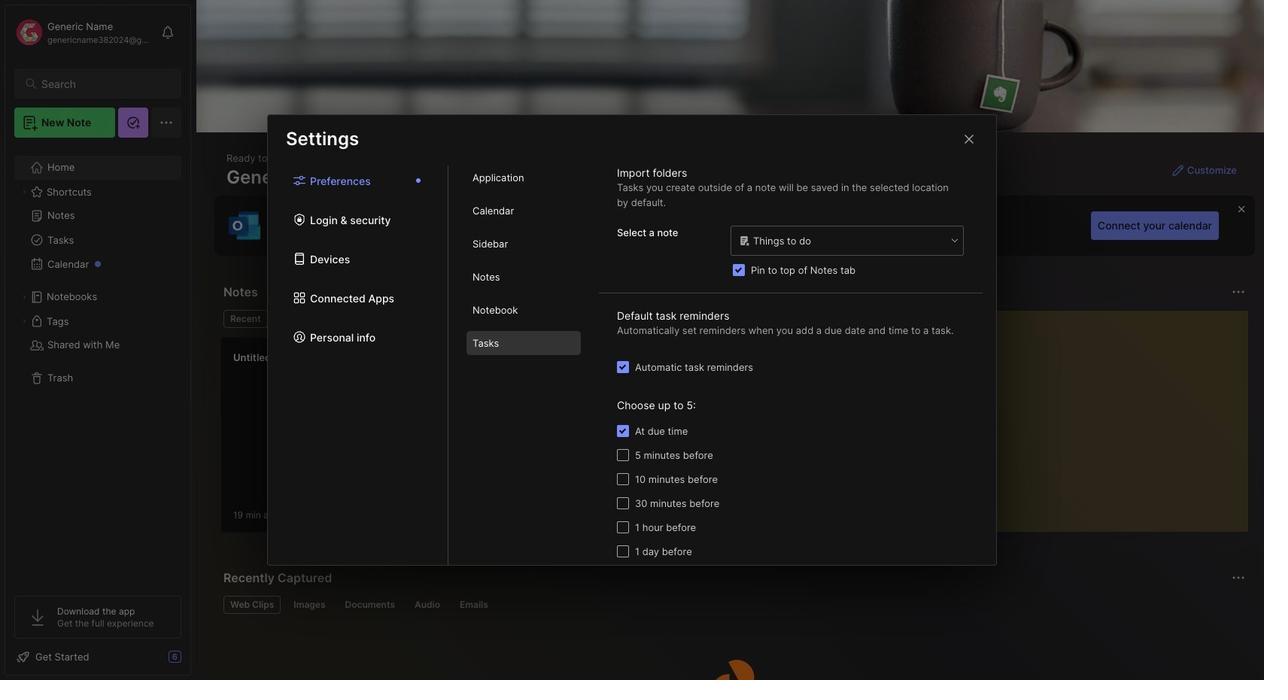 Task type: vqa. For each thing, say whether or not it's contained in the screenshot.
tree
yes



Task type: describe. For each thing, give the bounding box(es) containing it.
tree inside main element
[[5, 147, 190, 583]]

Start writing… text field
[[932, 311, 1248, 520]]

none search field inside main element
[[41, 75, 168, 93]]

expand tags image
[[20, 317, 29, 326]]

Search text field
[[41, 77, 168, 91]]

main element
[[0, 0, 196, 681]]



Task type: locate. For each thing, give the bounding box(es) containing it.
row group
[[221, 337, 492, 542]]

None checkbox
[[733, 265, 745, 277], [617, 361, 629, 373], [617, 426, 629, 438], [617, 450, 629, 462], [617, 474, 629, 486], [733, 265, 745, 277], [617, 361, 629, 373], [617, 426, 629, 438], [617, 450, 629, 462], [617, 474, 629, 486]]

close image
[[961, 130, 979, 148]]

expand notebooks image
[[20, 293, 29, 302]]

tab
[[467, 166, 581, 190], [467, 199, 581, 223], [467, 232, 581, 256], [467, 265, 581, 289], [467, 299, 581, 323], [224, 310, 268, 328], [467, 332, 581, 356], [224, 596, 281, 614], [287, 596, 332, 614], [338, 596, 402, 614], [408, 596, 447, 614], [453, 596, 495, 614]]

tree
[[5, 147, 190, 583]]

Default task note field
[[730, 225, 965, 257]]

None search field
[[41, 75, 168, 93]]

None checkbox
[[617, 498, 629, 510], [617, 522, 629, 534], [617, 546, 629, 558], [617, 498, 629, 510], [617, 522, 629, 534], [617, 546, 629, 558]]

tab list
[[268, 166, 449, 565], [449, 166, 599, 565], [224, 596, 1244, 614]]



